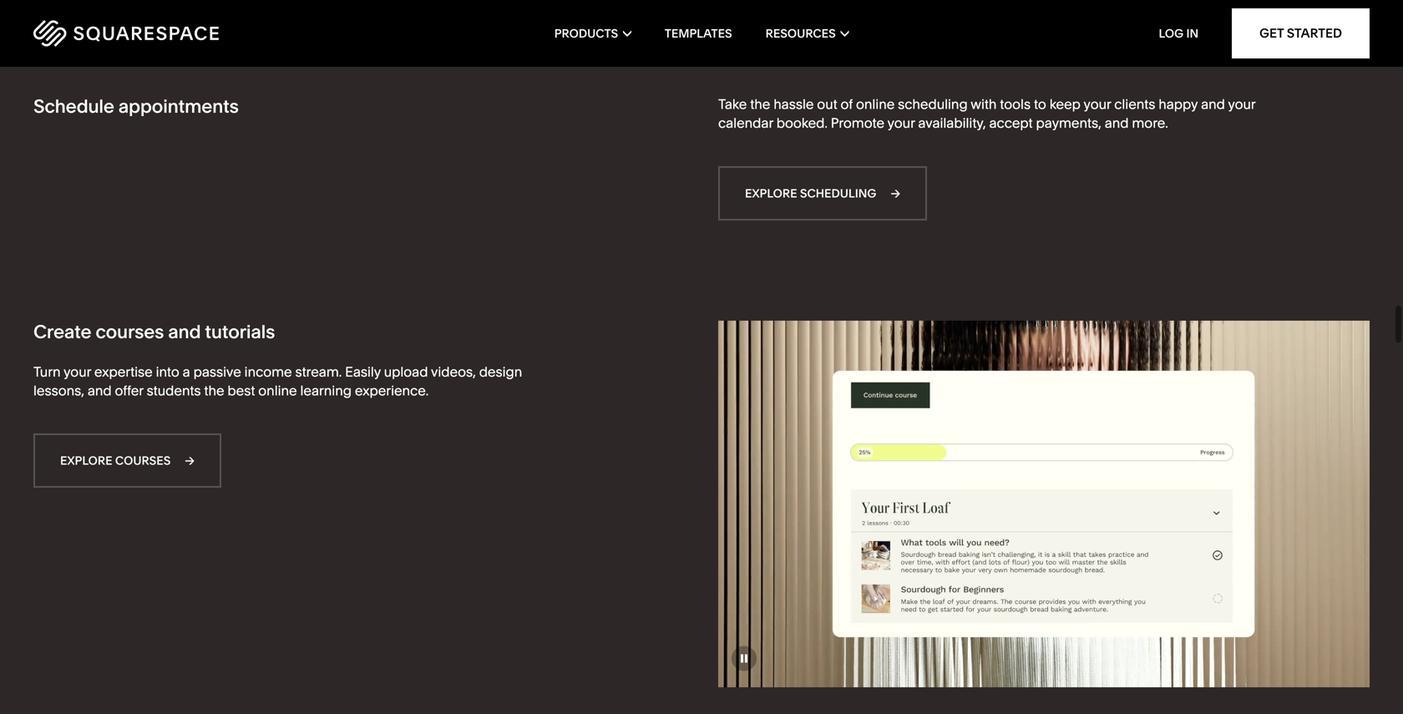Task type: vqa. For each thing, say whether or not it's contained in the screenshot.
left CAN
no



Task type: describe. For each thing, give the bounding box(es) containing it.
explore for courses
[[60, 454, 112, 468]]

explore scheduling
[[745, 186, 877, 201]]

tools
[[1001, 96, 1031, 113]]

explore courses
[[60, 454, 171, 468]]

scheduling
[[898, 96, 968, 113]]

experience.
[[355, 383, 429, 399]]

schedule
[[33, 95, 114, 118]]

appointments
[[118, 95, 239, 118]]

your right keep
[[1084, 96, 1112, 113]]

log
[[1160, 26, 1184, 41]]

resources button
[[766, 0, 849, 67]]

turn your expertise into a passive income stream. easily upload videos, design lessons, and offer students the best online learning experience.
[[33, 364, 523, 399]]

create courses and tutorials
[[33, 320, 275, 343]]

the inside take the hassle out of online scheduling with tools to keep your clients happy and your calendar booked. promote your availability, accept payments, and more.
[[751, 96, 771, 113]]

products button
[[555, 0, 632, 67]]

and up the a
[[168, 320, 201, 343]]

courses
[[115, 454, 171, 468]]

started
[[1288, 25, 1343, 41]]

take the hassle out of online scheduling with tools to keep your clients happy and your calendar booked. promote your availability, accept payments, and more.
[[719, 96, 1256, 131]]

explore for appointments
[[745, 186, 798, 201]]

into
[[156, 364, 179, 380]]

a fitness brand website with off-white background, maroon text, and a woman working out, offering scheduling capabilities with fitness professionals. image
[[33, 0, 1370, 62]]

happy
[[1159, 96, 1199, 113]]

payments,
[[1037, 115, 1102, 131]]

products
[[555, 26, 619, 41]]

with
[[971, 96, 997, 113]]

a
[[183, 364, 190, 380]]

offer
[[115, 383, 143, 399]]

calendar
[[719, 115, 774, 131]]

squarespace logo link
[[33, 20, 301, 47]]

passive
[[194, 364, 241, 380]]

of
[[841, 96, 853, 113]]

out
[[818, 96, 838, 113]]

→ for courses
[[185, 454, 195, 468]]

learning
[[300, 383, 352, 399]]

design
[[479, 364, 523, 380]]

keep
[[1050, 96, 1081, 113]]

booked.
[[777, 115, 828, 131]]

accept
[[990, 115, 1033, 131]]

your inside "turn your expertise into a passive income stream. easily upload videos, design lessons, and offer students the best online learning experience."
[[64, 364, 91, 380]]

pause video image
[[732, 646, 757, 671]]

→ for appointments
[[891, 186, 901, 201]]



Task type: locate. For each thing, give the bounding box(es) containing it.
1 vertical spatial online
[[258, 383, 297, 399]]

1 horizontal spatial online
[[857, 96, 895, 113]]

0 horizontal spatial online
[[258, 383, 297, 399]]

take
[[719, 96, 747, 113]]

0 horizontal spatial explore
[[60, 454, 112, 468]]

→ right courses
[[185, 454, 195, 468]]

in
[[1187, 26, 1199, 41]]

the down passive
[[204, 383, 224, 399]]

the inside "turn your expertise into a passive income stream. easily upload videos, design lessons, and offer students the best online learning experience."
[[204, 383, 224, 399]]

explore
[[745, 186, 798, 201], [60, 454, 112, 468]]

online
[[857, 96, 895, 113], [258, 383, 297, 399]]

1 vertical spatial →
[[185, 454, 195, 468]]

0 vertical spatial online
[[857, 96, 895, 113]]

videos,
[[431, 364, 476, 380]]

your
[[1084, 96, 1112, 113], [1229, 96, 1256, 113], [888, 115, 915, 131], [64, 364, 91, 380]]

the up calendar
[[751, 96, 771, 113]]

1 horizontal spatial →
[[891, 186, 901, 201]]

→
[[891, 186, 901, 201], [185, 454, 195, 468]]

best
[[228, 383, 255, 399]]

clients
[[1115, 96, 1156, 113]]

1 horizontal spatial explore
[[745, 186, 798, 201]]

and inside "turn your expertise into a passive income stream. easily upload videos, design lessons, and offer students the best online learning experience."
[[88, 383, 112, 399]]

get
[[1260, 25, 1285, 41]]

0 horizontal spatial the
[[204, 383, 224, 399]]

stream.
[[295, 364, 342, 380]]

schedule appointments
[[33, 95, 239, 118]]

0 vertical spatial the
[[751, 96, 771, 113]]

log             in link
[[1160, 26, 1199, 41]]

promote
[[831, 115, 885, 131]]

explore left scheduling
[[745, 186, 798, 201]]

and down 'clients'
[[1105, 115, 1129, 131]]

0 horizontal spatial →
[[185, 454, 195, 468]]

get started link
[[1233, 8, 1370, 58]]

expertise
[[94, 364, 153, 380]]

easily
[[345, 364, 381, 380]]

resources
[[766, 26, 836, 41]]

availability,
[[919, 115, 987, 131]]

1 horizontal spatial the
[[751, 96, 771, 113]]

online inside take the hassle out of online scheduling with tools to keep your clients happy and your calendar booked. promote your availability, accept payments, and more.
[[857, 96, 895, 113]]

and
[[1202, 96, 1226, 113], [1105, 115, 1129, 131], [168, 320, 201, 343], [88, 383, 112, 399]]

turn
[[33, 364, 61, 380]]

templates link
[[665, 0, 733, 67]]

and right happy
[[1202, 96, 1226, 113]]

lessons,
[[33, 383, 84, 399]]

to
[[1035, 96, 1047, 113]]

tutorials
[[205, 320, 275, 343]]

0 vertical spatial →
[[891, 186, 901, 201]]

income
[[245, 364, 292, 380]]

your right happy
[[1229, 96, 1256, 113]]

and left the offer
[[88, 383, 112, 399]]

log             in
[[1160, 26, 1199, 41]]

templates
[[665, 26, 733, 41]]

upload
[[384, 364, 428, 380]]

online inside "turn your expertise into a passive income stream. easily upload videos, design lessons, and offer students the best online learning experience."
[[258, 383, 297, 399]]

create
[[33, 320, 91, 343]]

1 vertical spatial the
[[204, 383, 224, 399]]

1 vertical spatial explore
[[60, 454, 112, 468]]

hassle
[[774, 96, 814, 113]]

the
[[751, 96, 771, 113], [204, 383, 224, 399]]

courses
[[96, 320, 164, 343]]

0 vertical spatial explore
[[745, 186, 798, 201]]

get started
[[1260, 25, 1343, 41]]

explore left courses
[[60, 454, 112, 468]]

your down "scheduling"
[[888, 115, 915, 131]]

your up lessons,
[[64, 364, 91, 380]]

online down income
[[258, 383, 297, 399]]

squarespace logo image
[[33, 20, 219, 47]]

online up promote
[[857, 96, 895, 113]]

→ right scheduling
[[891, 186, 901, 201]]

more.
[[1133, 115, 1169, 131]]

students
[[147, 383, 201, 399]]

scheduling
[[800, 186, 877, 201]]



